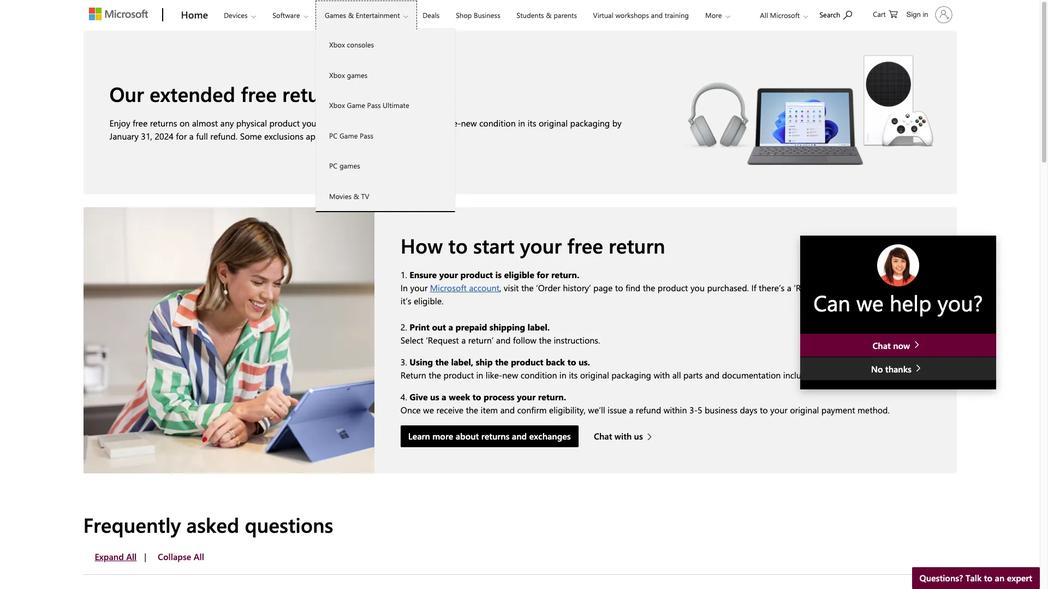 Task type: describe. For each thing, give the bounding box(es) containing it.
new inside 3. using the label, ship the product back to us. return the product in like-new condition in its original packaging with all parts and documentation included.
[[502, 370, 518, 381]]

, visit the 'order history' page to find the product you purchased. if there's a 'request a return' button next to it, it's eligible.
[[401, 282, 929, 307]]

business
[[705, 405, 738, 416]]

collapse all
[[158, 551, 204, 563]]

and inside 4. give us a week to process your return. once we receive the item and confirm eligibility, we'll issue a refund within 3-5 business days to your original payment method.
[[500, 405, 515, 416]]

4.
[[401, 392, 407, 403]]

movies
[[329, 191, 352, 201]]

included.
[[783, 370, 818, 381]]

confirm
[[517, 405, 547, 416]]

your up confirm
[[517, 392, 536, 403]]

students & parents link
[[512, 1, 582, 27]]

your up microsoft account link at the left of the page
[[439, 269, 458, 281]]

label.
[[528, 322, 550, 333]]

3-
[[689, 405, 698, 416]]

software button
[[263, 1, 317, 30]]

1 horizontal spatial free
[[241, 80, 277, 107]]

find
[[626, 282, 641, 294]]

about
[[456, 431, 479, 442]]

enjoy
[[109, 117, 130, 129]]

xbox consoles
[[329, 40, 374, 49]]

original inside 3. using the label, ship the product back to us. return the product in like-new condition in its original packaging with all parts and documentation included.
[[580, 370, 609, 381]]

eligibility,
[[549, 405, 586, 416]]

us. inside 3. using the label, ship the product back to us. return the product in like-new condition in its original packaging with all parts and documentation included.
[[579, 357, 590, 368]]

frequently
[[83, 512, 181, 538]]

pc games
[[329, 161, 360, 170]]

a left the button
[[829, 282, 834, 294]]

Search search field
[[814, 2, 863, 26]]

a right issue in the right bottom of the page
[[629, 405, 634, 416]]

2024
[[155, 131, 174, 142]]

eligible
[[504, 269, 534, 281]]

ensure
[[410, 269, 437, 281]]

xbox game pass ultimate link
[[316, 90, 455, 120]]

consoles
[[347, 40, 374, 49]]

us for give
[[430, 392, 439, 403]]

for inside 'enjoy free returns on almost any physical product you buy from us. just send it back in like-new condition in its original packaging by january 31, 2024 for a full refund. some exclusions apply.'
[[176, 131, 187, 142]]

1. ensure your product is eligible for return. in your microsoft account
[[401, 269, 579, 294]]

returns for our extended free returns policy
[[282, 80, 348, 107]]

item
[[481, 405, 498, 416]]

cart
[[873, 9, 886, 19]]

now
[[893, 340, 910, 351]]

it,
[[922, 282, 929, 294]]

product inside 'enjoy free returns on almost any physical product you buy from us. just send it back in like-new condition in its original packaging by january 31, 2024 for a full refund. some exclusions apply.'
[[269, 117, 300, 129]]

just
[[369, 117, 384, 129]]

refund.
[[210, 131, 238, 142]]

no
[[871, 364, 883, 375]]

games
[[325, 10, 346, 20]]

shop business
[[456, 10, 500, 20]]

and inside 3. using the label, ship the product back to us. return the product in like-new condition in its original packaging with all parts and documentation included.
[[705, 370, 720, 381]]

label,
[[451, 357, 473, 368]]

return' inside 2. print out a prepaid shipping label. select 'request a return' and follow the instructions.
[[468, 335, 494, 346]]

xbox for xbox game pass ultimate
[[329, 100, 345, 110]]

apply.
[[306, 131, 329, 142]]

2 horizontal spatial free
[[567, 232, 603, 259]]

to inside dropdown button
[[984, 573, 993, 584]]

thanks
[[885, 364, 912, 375]]

it's
[[401, 296, 411, 307]]

in
[[401, 282, 408, 294]]

policy
[[353, 80, 408, 107]]

expert
[[1007, 573, 1032, 584]]

movies & tv link
[[316, 181, 455, 211]]

our extended free returns policy
[[109, 80, 408, 107]]

microsoft image
[[89, 8, 148, 20]]

5
[[698, 405, 702, 416]]

our
[[109, 80, 144, 107]]

once
[[401, 405, 421, 416]]

to left start
[[448, 232, 468, 259]]

help
[[890, 288, 932, 317]]

pc game pass link
[[316, 120, 455, 151]]

follow
[[513, 335, 537, 346]]

with inside the chat with us link
[[615, 431, 632, 442]]

deals
[[423, 10, 440, 20]]

to inside 3. using the label, ship the product back to us. return the product in like-new condition in its original packaging with all parts and documentation included.
[[567, 357, 576, 368]]

students & parents
[[517, 10, 577, 20]]

condition inside 'enjoy free returns on almost any physical product you buy from us. just send it back in like-new condition in its original packaging by january 31, 2024 for a full refund. some exclusions apply.'
[[479, 117, 516, 129]]

back inside 3. using the label, ship the product back to us. return the product in like-new condition in its original packaging with all parts and documentation included.
[[546, 357, 565, 368]]

questions? talk to an expert
[[920, 573, 1032, 584]]

,
[[500, 282, 501, 294]]

is
[[495, 269, 502, 281]]

game for xbox
[[347, 100, 365, 110]]

with inside 3. using the label, ship the product back to us. return the product in like-new condition in its original packaging with all parts and documentation included.
[[654, 370, 670, 381]]

pass for xbox game pass ultimate
[[367, 100, 381, 110]]

any
[[220, 117, 234, 129]]

person smiling while using a surface device. image
[[83, 207, 374, 474]]

2. print out a prepaid shipping label. select 'request a return' and follow the instructions.
[[401, 322, 600, 346]]

its inside 3. using the label, ship the product back to us. return the product in like-new condition in its original packaging with all parts and documentation included.
[[569, 370, 578, 381]]

a up receive
[[442, 392, 446, 403]]

to right 'week'
[[473, 392, 481, 403]]

return
[[401, 370, 426, 381]]

chat for chat with us
[[594, 431, 612, 442]]

to left find
[[615, 282, 623, 294]]

xbox for xbox consoles
[[329, 40, 345, 49]]

a right out
[[448, 322, 453, 333]]

questions
[[245, 512, 333, 538]]

chat now button
[[800, 334, 996, 357]]

& for games
[[348, 10, 354, 20]]

talk
[[966, 573, 982, 584]]

more button
[[696, 1, 739, 30]]

31,
[[141, 131, 152, 142]]

method.
[[858, 405, 890, 416]]

expand all button
[[83, 546, 144, 568]]

exclusions
[[264, 131, 304, 142]]

original inside 'enjoy free returns on almost any physical product you buy from us. just send it back in like-new condition in its original packaging by january 31, 2024 for a full refund. some exclusions apply.'
[[539, 117, 568, 129]]

print
[[410, 322, 430, 333]]

movies & tv
[[329, 191, 369, 201]]

start
[[473, 232, 515, 259]]

no thanks button
[[800, 358, 996, 381]]

us for with
[[634, 431, 643, 442]]

to left it,
[[911, 282, 920, 294]]

your right days on the bottom right of the page
[[770, 405, 788, 416]]

workshops
[[615, 10, 649, 20]]

ultimate
[[383, 100, 409, 110]]

product inside 1. ensure your product is eligible for return. in your microsoft account
[[461, 269, 493, 281]]

more
[[432, 431, 453, 442]]

there's
[[759, 282, 785, 294]]

returns for learn more about returns and exchanges
[[481, 431, 510, 442]]

and down confirm
[[512, 431, 527, 442]]

using
[[410, 357, 433, 368]]

your down ensure
[[410, 282, 428, 294]]

the right "ship"
[[495, 357, 509, 368]]

expand all
[[95, 551, 137, 563]]

sign in link
[[900, 2, 957, 28]]

questions?
[[920, 573, 963, 584]]

home
[[181, 8, 208, 21]]

like- inside 'enjoy free returns on almost any physical product you buy from us. just send it back in like-new condition in its original packaging by january 31, 2024 for a full refund. some exclusions apply.'
[[444, 117, 461, 129]]



Task type: vqa. For each thing, say whether or not it's contained in the screenshot.
free inside the Enjoy free returns on almost any physical product you buy from us. Just send it back in like-new condition in its original packaging by January 31, 2024 for a full refund. Some exclusions apply.
yes



Task type: locate. For each thing, give the bounding box(es) containing it.
1 horizontal spatial for
[[537, 269, 549, 281]]

pass inside "link"
[[360, 131, 373, 140]]

software
[[273, 10, 300, 20]]

packaging inside 'enjoy free returns on almost any physical product you buy from us. just send it back in like-new condition in its original packaging by january 31, 2024 for a full refund. some exclusions apply.'
[[570, 117, 610, 129]]

account
[[469, 282, 500, 294]]

0 horizontal spatial us.
[[356, 117, 367, 129]]

to right days on the bottom right of the page
[[760, 405, 768, 416]]

0 vertical spatial its
[[528, 117, 536, 129]]

free up "history'"
[[567, 232, 603, 259]]

packaging left by
[[570, 117, 610, 129]]

1 horizontal spatial back
[[546, 357, 565, 368]]

xbox inside xbox games link
[[329, 70, 345, 79]]

1 horizontal spatial packaging
[[612, 370, 651, 381]]

1 vertical spatial us
[[634, 431, 643, 442]]

1 horizontal spatial original
[[580, 370, 609, 381]]

return' inside , visit the 'order history' page to find the product you purchased. if there's a 'request a return' button next to it, it's eligible.
[[836, 282, 862, 294]]

full
[[196, 131, 208, 142]]

2 pc from the top
[[329, 161, 338, 170]]

all for collapse all
[[194, 551, 204, 563]]

within
[[664, 405, 687, 416]]

to down instructions.
[[567, 357, 576, 368]]

with down issue in the right bottom of the page
[[615, 431, 632, 442]]

3.
[[401, 357, 407, 368]]

1 vertical spatial we
[[423, 405, 434, 416]]

pc game pass
[[329, 131, 373, 140]]

1 pc from the top
[[329, 131, 338, 140]]

all inside dropdown button
[[760, 10, 768, 20]]

product
[[269, 117, 300, 129], [461, 269, 493, 281], [658, 282, 688, 294], [511, 357, 543, 368], [444, 370, 474, 381]]

0 horizontal spatial microsoft
[[430, 282, 467, 294]]

1 horizontal spatial with
[[654, 370, 670, 381]]

4. give us a week to process your return. once we receive the item and confirm eligibility, we'll issue a refund within 3-5 business days to your original payment method.
[[401, 392, 892, 416]]

game inside pc game pass "link"
[[340, 131, 358, 140]]

chat down we'll
[[594, 431, 612, 442]]

1 horizontal spatial returns
[[282, 80, 348, 107]]

us down refund
[[634, 431, 643, 442]]

0 horizontal spatial with
[[615, 431, 632, 442]]

games for pc games
[[340, 161, 360, 170]]

the left item
[[466, 405, 478, 416]]

1 vertical spatial return'
[[468, 335, 494, 346]]

xbox consoles link
[[316, 29, 455, 60]]

0 vertical spatial return'
[[836, 282, 862, 294]]

games up policy at the top of page
[[347, 70, 368, 79]]

games for xbox games
[[347, 70, 368, 79]]

returns
[[282, 80, 348, 107], [150, 117, 177, 129], [481, 431, 510, 442]]

0 horizontal spatial new
[[461, 117, 477, 129]]

0 vertical spatial xbox
[[329, 40, 345, 49]]

2 vertical spatial original
[[790, 405, 819, 416]]

learn more about returns and exchanges
[[408, 431, 571, 442]]

the down using
[[429, 370, 441, 381]]

& for movies
[[354, 191, 359, 201]]

we left next
[[857, 288, 884, 317]]

by
[[612, 117, 622, 129]]

returns inside 'enjoy free returns on almost any physical product you buy from us. just send it back in like-new condition in its original packaging by january 31, 2024 for a full refund. some exclusions apply.'
[[150, 117, 177, 129]]

2.
[[401, 322, 407, 333]]

1 vertical spatial original
[[580, 370, 609, 381]]

1 xbox from the top
[[329, 40, 345, 49]]

0 horizontal spatial chat
[[594, 431, 612, 442]]

and down process
[[500, 405, 515, 416]]

1 vertical spatial return.
[[538, 392, 566, 403]]

'request right "there's"
[[794, 282, 827, 294]]

virtual
[[593, 10, 614, 20]]

0 horizontal spatial free
[[133, 117, 148, 129]]

game for pc
[[340, 131, 358, 140]]

1 horizontal spatial us
[[634, 431, 643, 442]]

1 horizontal spatial like-
[[486, 370, 502, 381]]

3 xbox from the top
[[329, 100, 345, 110]]

games & entertainment button
[[316, 1, 417, 30]]

1 vertical spatial condition
[[521, 370, 557, 381]]

& for students
[[546, 10, 552, 20]]

packaging
[[570, 117, 610, 129], [612, 370, 651, 381]]

you?
[[938, 288, 983, 317]]

a inside 'enjoy free returns on almost any physical product you buy from us. just send it back in like-new condition in its original packaging by january 31, 2024 for a full refund. some exclusions apply.'
[[189, 131, 194, 142]]

how to start your free return
[[401, 232, 665, 259]]

0 horizontal spatial for
[[176, 131, 187, 142]]

us. left just
[[356, 117, 367, 129]]

xbox inside xbox game pass ultimate link
[[329, 100, 345, 110]]

0 vertical spatial you
[[302, 117, 316, 129]]

xbox left consoles
[[329, 40, 345, 49]]

and left training
[[651, 10, 663, 20]]

& inside 'link'
[[546, 10, 552, 20]]

new inside 'enjoy free returns on almost any physical product you buy from us. just send it back in like-new condition in its original packaging by january 31, 2024 for a full refund. some exclusions apply.'
[[461, 117, 477, 129]]

like- down "ship"
[[486, 370, 502, 381]]

pc up movies
[[329, 161, 338, 170]]

the right find
[[643, 282, 655, 294]]

return. up "history'"
[[551, 269, 579, 281]]

all left |
[[126, 551, 137, 563]]

1 horizontal spatial condition
[[521, 370, 557, 381]]

free inside 'enjoy free returns on almost any physical product you buy from us. just send it back in like-new condition in its original packaging by january 31, 2024 for a full refund. some exclusions apply.'
[[133, 117, 148, 129]]

0 vertical spatial we
[[857, 288, 884, 317]]

all right the collapse
[[194, 551, 204, 563]]

pc for pc games
[[329, 161, 338, 170]]

0 horizontal spatial you
[[302, 117, 316, 129]]

students
[[517, 10, 544, 20]]

free
[[241, 80, 277, 107], [133, 117, 148, 129], [567, 232, 603, 259]]

microsoft inside dropdown button
[[770, 10, 800, 20]]

game down the from
[[340, 131, 358, 140]]

eligible.
[[414, 296, 444, 307]]

0 vertical spatial free
[[241, 80, 277, 107]]

search
[[820, 10, 840, 19]]

0 horizontal spatial return'
[[468, 335, 494, 346]]

0 horizontal spatial us
[[430, 392, 439, 403]]

tv
[[361, 191, 369, 201]]

2 vertical spatial xbox
[[329, 100, 345, 110]]

chat
[[873, 340, 891, 351], [594, 431, 612, 442]]

free up 31,
[[133, 117, 148, 129]]

0 horizontal spatial 'request
[[426, 335, 459, 346]]

xbox
[[329, 40, 345, 49], [329, 70, 345, 79], [329, 100, 345, 110]]

0 vertical spatial 'request
[[794, 282, 827, 294]]

return' left the button
[[836, 282, 862, 294]]

game up the from
[[347, 100, 365, 110]]

0 vertical spatial condition
[[479, 117, 516, 129]]

xbox games link
[[316, 60, 455, 90]]

a down prepaid
[[461, 335, 466, 346]]

1 vertical spatial its
[[569, 370, 578, 381]]

a right "there's"
[[787, 282, 792, 294]]

2 horizontal spatial all
[[760, 10, 768, 20]]

virtual workshops and training link
[[588, 1, 694, 27]]

prepaid
[[456, 322, 487, 333]]

1 vertical spatial game
[[340, 131, 358, 140]]

1 vertical spatial for
[[537, 269, 549, 281]]

home link
[[176, 1, 213, 30]]

0 vertical spatial for
[[176, 131, 187, 142]]

1 vertical spatial games
[[340, 161, 360, 170]]

'request inside , visit the 'order history' page to find the product you purchased. if there's a 'request a return' button next to it, it's eligible.
[[794, 282, 827, 294]]

chat with us
[[594, 431, 643, 442]]

0 horizontal spatial we
[[423, 405, 434, 416]]

and
[[651, 10, 663, 20], [496, 335, 511, 346], [705, 370, 720, 381], [500, 405, 515, 416], [512, 431, 527, 442]]

returns down item
[[481, 431, 510, 442]]

chat for chat now
[[873, 340, 891, 351]]

all right more dropdown button
[[760, 10, 768, 20]]

your up eligible
[[520, 232, 562, 259]]

a variety of surface devices. image
[[666, 31, 957, 194]]

january
[[109, 131, 139, 142]]

0 vertical spatial microsoft
[[770, 10, 800, 20]]

pass down just
[[360, 131, 373, 140]]

the inside 4. give us a week to process your return. once we receive the item and confirm eligibility, we'll issue a refund within 3-5 business days to your original payment method.
[[466, 405, 478, 416]]

to left an
[[984, 573, 993, 584]]

& right games
[[348, 10, 354, 20]]

on
[[180, 117, 190, 129]]

more
[[705, 10, 722, 20]]

2 vertical spatial free
[[567, 232, 603, 259]]

chat now
[[873, 340, 913, 351]]

1 vertical spatial back
[[546, 357, 565, 368]]

3. using the label, ship the product back to us. return the product in like-new condition in its original packaging with all parts and documentation included.
[[401, 357, 821, 381]]

product right find
[[658, 282, 688, 294]]

like- right it
[[444, 117, 461, 129]]

0 vertical spatial pc
[[329, 131, 338, 140]]

chat inside button
[[873, 340, 891, 351]]

return. inside 1. ensure your product is eligible for return. in your microsoft account
[[551, 269, 579, 281]]

return. up eligibility,
[[538, 392, 566, 403]]

games & entertainment
[[325, 10, 400, 20]]

xbox inside xbox consoles link
[[329, 40, 345, 49]]

2 horizontal spatial returns
[[481, 431, 510, 442]]

2 horizontal spatial original
[[790, 405, 819, 416]]

0 vertical spatial us.
[[356, 117, 367, 129]]

physical
[[236, 117, 267, 129]]

'request inside 2. print out a prepaid shipping label. select 'request a return' and follow the instructions.
[[426, 335, 459, 346]]

0 horizontal spatial all
[[126, 551, 137, 563]]

pc down buy
[[329, 131, 338, 140]]

1 vertical spatial 'request
[[426, 335, 459, 346]]

you up apply.
[[302, 117, 316, 129]]

deals link
[[418, 1, 445, 27]]

page
[[593, 282, 613, 294]]

0 vertical spatial pass
[[367, 100, 381, 110]]

us inside 4. give us a week to process your return. once we receive the item and confirm eligibility, we'll issue a refund within 3-5 business days to your original payment method.
[[430, 392, 439, 403]]

condition
[[479, 117, 516, 129], [521, 370, 557, 381]]

1 vertical spatial us.
[[579, 357, 590, 368]]

1 horizontal spatial all
[[194, 551, 204, 563]]

1 horizontal spatial 'request
[[794, 282, 827, 294]]

ship
[[476, 357, 493, 368]]

0 vertical spatial us
[[430, 392, 439, 403]]

can we help you?
[[814, 288, 983, 317]]

1 vertical spatial pc
[[329, 161, 338, 170]]

product down label,
[[444, 370, 474, 381]]

pc inside "link"
[[329, 131, 338, 140]]

& inside dropdown button
[[348, 10, 354, 20]]

pc games link
[[316, 151, 455, 181]]

the down eligible
[[521, 282, 534, 294]]

1 vertical spatial like-
[[486, 370, 502, 381]]

you left purchased.
[[691, 282, 705, 294]]

0 horizontal spatial returns
[[150, 117, 177, 129]]

the inside 2. print out a prepaid shipping label. select 'request a return' and follow the instructions.
[[539, 335, 551, 346]]

return. inside 4. give us a week to process your return. once we receive the item and confirm eligibility, we'll issue a refund within 3-5 business days to your original payment method.
[[538, 392, 566, 403]]

0 horizontal spatial its
[[528, 117, 536, 129]]

like-
[[444, 117, 461, 129], [486, 370, 502, 381]]

2 vertical spatial returns
[[481, 431, 510, 442]]

entertainment
[[356, 10, 400, 20]]

0 vertical spatial return.
[[551, 269, 579, 281]]

documentation
[[722, 370, 781, 381]]

product inside , visit the 'order history' page to find the product you purchased. if there's a 'request a return' button next to it, it's eligible.
[[658, 282, 688, 294]]

chat left now
[[873, 340, 891, 351]]

2 xbox from the top
[[329, 70, 345, 79]]

with
[[654, 370, 670, 381], [615, 431, 632, 442]]

games up movies & tv
[[340, 161, 360, 170]]

cart link
[[873, 1, 898, 27]]

original inside 4. give us a week to process your return. once we receive the item and confirm eligibility, we'll issue a refund within 3-5 business days to your original payment method.
[[790, 405, 819, 416]]

0 vertical spatial new
[[461, 117, 477, 129]]

1 horizontal spatial we
[[857, 288, 884, 317]]

the down label. on the right of page
[[539, 335, 551, 346]]

& left the tv
[[354, 191, 359, 201]]

business
[[474, 10, 500, 20]]

1 vertical spatial with
[[615, 431, 632, 442]]

1 horizontal spatial new
[[502, 370, 518, 381]]

0 vertical spatial with
[[654, 370, 670, 381]]

0 horizontal spatial condition
[[479, 117, 516, 129]]

days
[[740, 405, 758, 416]]

and right parts
[[705, 370, 720, 381]]

collapse all button
[[146, 546, 212, 568]]

and down "shipping"
[[496, 335, 511, 346]]

1 vertical spatial returns
[[150, 117, 177, 129]]

all for expand all
[[126, 551, 137, 563]]

the left label,
[[435, 357, 449, 368]]

1 vertical spatial you
[[691, 282, 705, 294]]

we'll
[[588, 405, 605, 416]]

xbox for xbox games
[[329, 70, 345, 79]]

you inside , visit the 'order history' page to find the product you purchased. if there's a 'request a return' button next to it, it's eligible.
[[691, 282, 705, 294]]

0 vertical spatial packaging
[[570, 117, 610, 129]]

all
[[760, 10, 768, 20], [126, 551, 137, 563], [194, 551, 204, 563]]

1 vertical spatial xbox
[[329, 70, 345, 79]]

an
[[995, 573, 1005, 584]]

back right it
[[415, 117, 433, 129]]

all microsoft button
[[751, 1, 814, 30]]

0 vertical spatial back
[[415, 117, 433, 129]]

game inside xbox game pass ultimate link
[[347, 100, 365, 110]]

0 horizontal spatial back
[[415, 117, 433, 129]]

1 horizontal spatial microsoft
[[770, 10, 800, 20]]

like- inside 3. using the label, ship the product back to us. return the product in like-new condition in its original packaging with all parts and documentation included.
[[486, 370, 502, 381]]

0 vertical spatial returns
[[282, 80, 348, 107]]

virtual workshops and training
[[593, 10, 689, 20]]

for up 'order
[[537, 269, 549, 281]]

|
[[144, 551, 146, 563]]

returns up buy
[[282, 80, 348, 107]]

0 vertical spatial like-
[[444, 117, 461, 129]]

with left "all" at the bottom of page
[[654, 370, 670, 381]]

shipping
[[490, 322, 525, 333]]

back down instructions.
[[546, 357, 565, 368]]

the
[[521, 282, 534, 294], [643, 282, 655, 294], [539, 335, 551, 346], [435, 357, 449, 368], [495, 357, 509, 368], [429, 370, 441, 381], [466, 405, 478, 416]]

product up account
[[461, 269, 493, 281]]

back inside 'enjoy free returns on almost any physical product you buy from us. just send it back in like-new condition in its original packaging by january 31, 2024 for a full refund. some exclusions apply.'
[[415, 117, 433, 129]]

xbox up the from
[[329, 100, 345, 110]]

packaging inside 3. using the label, ship the product back to us. return the product in like-new condition in its original packaging with all parts and documentation included.
[[612, 370, 651, 381]]

1 horizontal spatial us.
[[579, 357, 590, 368]]

return.
[[551, 269, 579, 281], [538, 392, 566, 403]]

it
[[407, 117, 412, 129]]

1 vertical spatial free
[[133, 117, 148, 129]]

1 vertical spatial pass
[[360, 131, 373, 140]]

1 vertical spatial new
[[502, 370, 518, 381]]

free up physical
[[241, 80, 277, 107]]

1 horizontal spatial chat
[[873, 340, 891, 351]]

0 vertical spatial original
[[539, 117, 568, 129]]

product up "exclusions"
[[269, 117, 300, 129]]

us right 'give'
[[430, 392, 439, 403]]

how
[[401, 232, 443, 259]]

microsoft
[[770, 10, 800, 20], [430, 282, 467, 294]]

we inside 4. give us a week to process your return. once we receive the item and confirm eligibility, we'll issue a refund within 3-5 business days to your original payment method.
[[423, 405, 434, 416]]

0 vertical spatial games
[[347, 70, 368, 79]]

& left 'parents'
[[546, 10, 552, 20]]

us. down instructions.
[[579, 357, 590, 368]]

return' down prepaid
[[468, 335, 494, 346]]

1.
[[401, 269, 407, 281]]

shop business link
[[451, 1, 505, 27]]

pass up just
[[367, 100, 381, 110]]

training
[[665, 10, 689, 20]]

microsoft up eligible.
[[430, 282, 467, 294]]

almost
[[192, 117, 218, 129]]

for inside 1. ensure your product is eligible for return. in your microsoft account
[[537, 269, 549, 281]]

a left full
[[189, 131, 194, 142]]

'request down out
[[426, 335, 459, 346]]

product down follow
[[511, 357, 543, 368]]

asked
[[186, 512, 239, 538]]

condition inside 3. using the label, ship the product back to us. return the product in like-new condition in its original packaging with all parts and documentation included.
[[521, 370, 557, 381]]

chat with us link
[[594, 426, 658, 448]]

0 vertical spatial game
[[347, 100, 365, 110]]

0 horizontal spatial like-
[[444, 117, 461, 129]]

all inside button
[[126, 551, 137, 563]]

xbox game pass ultimate
[[329, 100, 409, 110]]

0 vertical spatial chat
[[873, 340, 891, 351]]

microsoft left search
[[770, 10, 800, 20]]

pass for pc game pass
[[360, 131, 373, 140]]

1 horizontal spatial you
[[691, 282, 705, 294]]

1 vertical spatial chat
[[594, 431, 612, 442]]

return
[[609, 232, 665, 259]]

all inside button
[[194, 551, 204, 563]]

button
[[864, 282, 890, 294]]

pc for pc game pass
[[329, 131, 338, 140]]

for down 'on'
[[176, 131, 187, 142]]

history'
[[563, 282, 591, 294]]

returns up 2024
[[150, 117, 177, 129]]

0 horizontal spatial original
[[539, 117, 568, 129]]

out
[[432, 322, 446, 333]]

its inside 'enjoy free returns on almost any physical product you buy from us. just send it back in like-new condition in its original packaging by january 31, 2024 for a full refund. some exclusions apply.'
[[528, 117, 536, 129]]

0 horizontal spatial packaging
[[570, 117, 610, 129]]

payment
[[822, 405, 855, 416]]

xbox down xbox consoles at the top left of page
[[329, 70, 345, 79]]

group containing expand all
[[83, 546, 212, 568]]

1 vertical spatial packaging
[[612, 370, 651, 381]]

microsoft inside 1. ensure your product is eligible for return. in your microsoft account
[[430, 282, 467, 294]]

you inside 'enjoy free returns on almost any physical product you buy from us. just send it back in like-new condition in its original packaging by january 31, 2024 for a full refund. some exclusions apply.'
[[302, 117, 316, 129]]

1 horizontal spatial return'
[[836, 282, 862, 294]]

us. inside 'enjoy free returns on almost any physical product you buy from us. just send it back in like-new condition in its original packaging by january 31, 2024 for a full refund. some exclusions apply.'
[[356, 117, 367, 129]]

packaging up 4. give us a week to process your return. once we receive the item and confirm eligibility, we'll issue a refund within 3-5 business days to your original payment method.
[[612, 370, 651, 381]]

1 vertical spatial microsoft
[[430, 282, 467, 294]]

process
[[484, 392, 515, 403]]

we down 'give'
[[423, 405, 434, 416]]

and inside 2. print out a prepaid shipping label. select 'request a return' and follow the instructions.
[[496, 335, 511, 346]]

1 horizontal spatial its
[[569, 370, 578, 381]]

send
[[386, 117, 405, 129]]

group
[[83, 546, 212, 568]]



